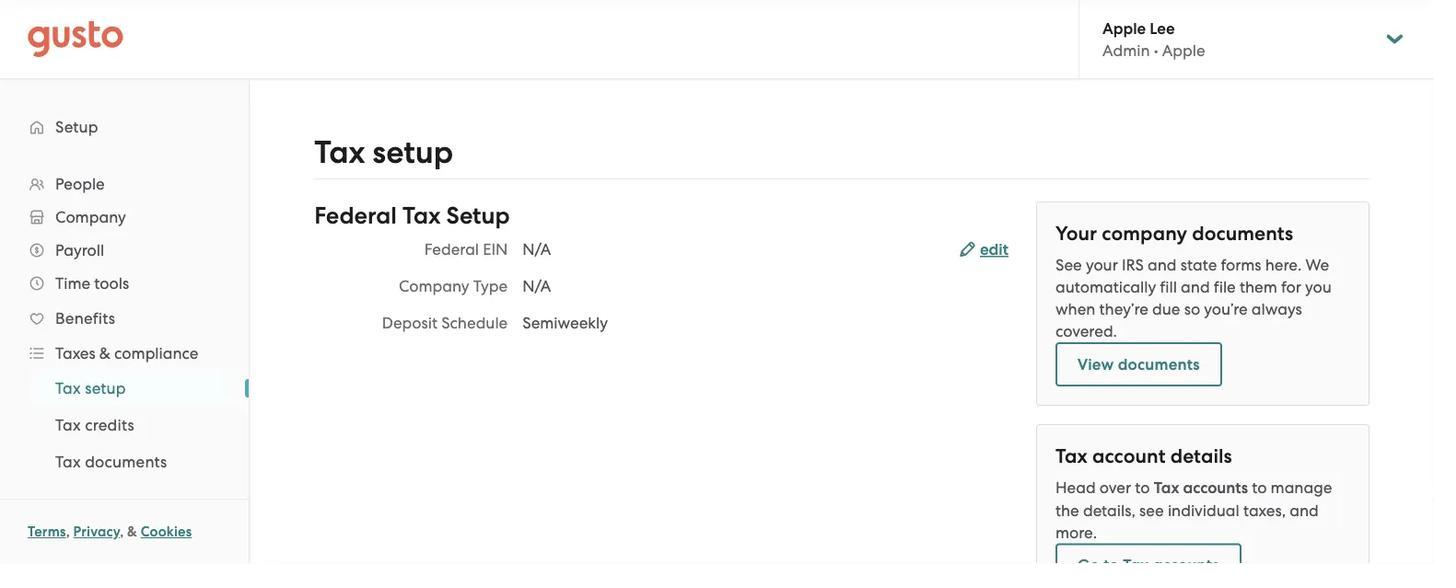 Task type: locate. For each thing, give the bounding box(es) containing it.
tax setup
[[314, 134, 454, 171], [55, 380, 126, 398]]

and down manage
[[1290, 502, 1319, 520]]

1 horizontal spatial ,
[[120, 524, 124, 541]]

accounts
[[1184, 479, 1249, 498]]

1 horizontal spatial setup
[[373, 134, 454, 171]]

and up so
[[1182, 278, 1211, 297]]

0 horizontal spatial setup
[[55, 118, 98, 136]]

terms link
[[28, 524, 66, 541]]

1 vertical spatial tax setup
[[55, 380, 126, 398]]

apple lee admin • apple
[[1103, 19, 1206, 60]]

your
[[1086, 256, 1119, 275]]

& left cookies button
[[127, 524, 137, 541]]

0 vertical spatial setup
[[373, 134, 454, 171]]

1 to from the left
[[1136, 479, 1151, 498]]

setup up credits
[[85, 380, 126, 398]]

, left cookies button
[[120, 524, 124, 541]]

tax setup up federal tax setup
[[314, 134, 454, 171]]

1 horizontal spatial and
[[1182, 278, 1211, 297]]

lee
[[1150, 19, 1176, 38]]

0 horizontal spatial to
[[1136, 479, 1151, 498]]

to up the taxes,
[[1253, 479, 1268, 498]]

1 horizontal spatial company
[[399, 277, 470, 296]]

0 horizontal spatial company
[[55, 208, 126, 227]]

0 vertical spatial setup
[[55, 118, 98, 136]]

n/a right ein
[[523, 241, 551, 259]]

here.
[[1266, 256, 1302, 275]]

list
[[0, 168, 249, 565], [0, 370, 249, 481]]

terms , privacy , & cookies
[[28, 524, 192, 541]]

setup inside gusto navigation element
[[85, 380, 126, 398]]

apple
[[1103, 19, 1147, 38], [1163, 41, 1206, 60]]

1 horizontal spatial apple
[[1163, 41, 1206, 60]]

2 vertical spatial and
[[1290, 502, 1319, 520]]

0 vertical spatial n/a
[[523, 241, 551, 259]]

1 , from the left
[[66, 524, 70, 541]]

1 n/a from the top
[[523, 241, 551, 259]]

n/a right the type
[[523, 277, 551, 296]]

0 horizontal spatial federal
[[314, 202, 397, 230]]

cookies
[[141, 524, 192, 541]]

see
[[1140, 502, 1165, 520]]

2 to from the left
[[1253, 479, 1268, 498]]

0 horizontal spatial setup
[[85, 380, 126, 398]]

documents for tax documents
[[85, 453, 167, 472]]

0 vertical spatial &
[[99, 345, 111, 363]]

&
[[99, 345, 111, 363], [127, 524, 137, 541]]

taxes,
[[1244, 502, 1287, 520]]

time tools
[[55, 275, 129, 293]]

1 list from the top
[[0, 168, 249, 565]]

apple up admin
[[1103, 19, 1147, 38]]

federal for federal tax setup
[[314, 202, 397, 230]]

2 vertical spatial documents
[[85, 453, 167, 472]]

1 vertical spatial company
[[399, 277, 470, 296]]

the
[[1056, 502, 1080, 520]]

setup
[[373, 134, 454, 171], [85, 380, 126, 398]]

1 horizontal spatial tax setup
[[314, 134, 454, 171]]

2 n/a from the top
[[523, 277, 551, 296]]

home image
[[28, 21, 123, 58]]

1 vertical spatial apple
[[1163, 41, 1206, 60]]

payroll
[[55, 241, 104, 260]]

1 vertical spatial n/a
[[523, 277, 551, 296]]

, left privacy
[[66, 524, 70, 541]]

federal
[[314, 202, 397, 230], [425, 241, 479, 259]]

documents down due
[[1119, 355, 1201, 374]]

to
[[1136, 479, 1151, 498], [1253, 479, 1268, 498]]

company
[[55, 208, 126, 227], [399, 277, 470, 296]]

details
[[1171, 446, 1233, 469]]

federal ein
[[425, 241, 508, 259]]

1 vertical spatial federal
[[425, 241, 479, 259]]

n/a
[[523, 241, 551, 259], [523, 277, 551, 296]]

forms
[[1221, 256, 1262, 275]]

admin
[[1103, 41, 1151, 60]]

tax credits link
[[33, 409, 230, 442]]

0 vertical spatial company
[[55, 208, 126, 227]]

1 vertical spatial documents
[[1119, 355, 1201, 374]]

2 , from the left
[[120, 524, 124, 541]]

taxes & compliance button
[[18, 337, 230, 370]]

file
[[1214, 278, 1236, 297]]

documents for view documents
[[1119, 355, 1201, 374]]

them
[[1240, 278, 1278, 297]]

setup
[[55, 118, 98, 136], [446, 202, 510, 230]]

apple right •
[[1163, 41, 1206, 60]]

1 horizontal spatial to
[[1253, 479, 1268, 498]]

setup inside gusto navigation element
[[55, 118, 98, 136]]

state
[[1181, 256, 1218, 275]]

setup up people
[[55, 118, 98, 136]]

0 vertical spatial and
[[1148, 256, 1177, 275]]

0 horizontal spatial &
[[99, 345, 111, 363]]

setup up federal ein
[[446, 202, 510, 230]]

taxes
[[55, 345, 95, 363]]

to up see
[[1136, 479, 1151, 498]]

view documents
[[1078, 355, 1201, 374]]

& inside dropdown button
[[99, 345, 111, 363]]

you
[[1306, 278, 1332, 297]]

0 horizontal spatial tax setup
[[55, 380, 126, 398]]

1 horizontal spatial federal
[[425, 241, 479, 259]]

0 vertical spatial federal
[[314, 202, 397, 230]]

1 vertical spatial setup
[[85, 380, 126, 398]]

1 vertical spatial and
[[1182, 278, 1211, 297]]

when
[[1056, 300, 1096, 319]]

tools
[[94, 275, 129, 293]]

company inside dropdown button
[[55, 208, 126, 227]]

0 horizontal spatial apple
[[1103, 19, 1147, 38]]

n/a for federal ein
[[523, 241, 551, 259]]

company down people
[[55, 208, 126, 227]]

setup up federal tax setup
[[373, 134, 454, 171]]

2 horizontal spatial and
[[1290, 502, 1319, 520]]

company up deposit schedule
[[399, 277, 470, 296]]

1 vertical spatial setup
[[446, 202, 510, 230]]

deposit schedule
[[382, 314, 508, 333]]

1 horizontal spatial &
[[127, 524, 137, 541]]

and up fill at the right
[[1148, 256, 1177, 275]]

time
[[55, 275, 90, 293]]

setup link
[[18, 111, 230, 144]]

0 horizontal spatial ,
[[66, 524, 70, 541]]

over
[[1100, 479, 1132, 498]]

taxes & compliance
[[55, 345, 199, 363]]

documents
[[1193, 223, 1294, 246], [1119, 355, 1201, 374], [85, 453, 167, 472]]

0 vertical spatial apple
[[1103, 19, 1147, 38]]

•
[[1154, 41, 1159, 60]]

for
[[1282, 278, 1302, 297]]

schedule
[[442, 314, 508, 333]]

tax credits
[[55, 417, 134, 435]]

documents down the 'tax credits' link
[[85, 453, 167, 472]]

we
[[1306, 256, 1330, 275]]

credits
[[85, 417, 134, 435]]

company for company type
[[399, 277, 470, 296]]

2 list from the top
[[0, 370, 249, 481]]

tax documents link
[[33, 446, 230, 479]]

documents up forms
[[1193, 223, 1294, 246]]

covered.
[[1056, 323, 1118, 341]]

0 vertical spatial tax setup
[[314, 134, 454, 171]]

,
[[66, 524, 70, 541], [120, 524, 124, 541]]

automatically
[[1056, 278, 1157, 297]]

privacy link
[[73, 524, 120, 541]]

tax setup up tax credits
[[55, 380, 126, 398]]

and
[[1148, 256, 1177, 275], [1182, 278, 1211, 297], [1290, 502, 1319, 520]]

semiweekly
[[523, 314, 608, 333]]

& right taxes at the bottom left of page
[[99, 345, 111, 363]]

view
[[1078, 355, 1115, 374]]

tax setup link
[[33, 372, 230, 405]]

list containing tax setup
[[0, 370, 249, 481]]

0 horizontal spatial and
[[1148, 256, 1177, 275]]

tax
[[314, 134, 365, 171], [403, 202, 441, 230], [55, 380, 81, 398], [55, 417, 81, 435], [1056, 446, 1088, 469], [55, 453, 81, 472], [1154, 479, 1180, 498]]

documents inside list
[[85, 453, 167, 472]]



Task type: vqa. For each thing, say whether or not it's contained in the screenshot.
the leftmost PROFILE
no



Task type: describe. For each thing, give the bounding box(es) containing it.
people
[[55, 175, 105, 194]]

more.
[[1056, 524, 1098, 542]]

due
[[1153, 300, 1181, 319]]

irs
[[1122, 256, 1144, 275]]

head
[[1056, 479, 1096, 498]]

you're
[[1205, 300, 1248, 319]]

tax account details
[[1056, 446, 1233, 469]]

to manage the details, see individual taxes, and more.
[[1056, 479, 1333, 542]]

view documents link
[[1056, 343, 1223, 387]]

so
[[1185, 300, 1201, 319]]

time tools button
[[18, 267, 230, 300]]

always
[[1252, 300, 1303, 319]]

individual
[[1168, 502, 1240, 520]]

tax documents
[[55, 453, 167, 472]]

they're
[[1100, 300, 1149, 319]]

n/a for company type
[[523, 277, 551, 296]]

account
[[1093, 446, 1166, 469]]

1 horizontal spatial setup
[[446, 202, 510, 230]]

see your irs and state forms here. we automatically fill and file them for you when they're due so you're always covered.
[[1056, 256, 1332, 341]]

and inside to manage the details, see individual taxes, and more.
[[1290, 502, 1319, 520]]

ein
[[483, 241, 508, 259]]

privacy
[[73, 524, 120, 541]]

tax setup inside list
[[55, 380, 126, 398]]

see
[[1056, 256, 1083, 275]]

benefits link
[[18, 302, 230, 335]]

your company documents
[[1056, 223, 1294, 246]]

list containing people
[[0, 168, 249, 565]]

edit button
[[960, 239, 1009, 261]]

company type
[[399, 277, 508, 296]]

your
[[1056, 223, 1098, 246]]

edit
[[980, 241, 1009, 259]]

1 vertical spatial &
[[127, 524, 137, 541]]

company button
[[18, 201, 230, 234]]

head over to tax accounts
[[1056, 479, 1249, 498]]

company for company
[[55, 208, 126, 227]]

type
[[474, 277, 508, 296]]

details,
[[1084, 502, 1136, 520]]

cookies button
[[141, 522, 192, 544]]

0 vertical spatial documents
[[1193, 223, 1294, 246]]

to inside to manage the details, see individual taxes, and more.
[[1253, 479, 1268, 498]]

fill
[[1161, 278, 1178, 297]]

manage
[[1271, 479, 1333, 498]]

gusto navigation element
[[0, 79, 249, 565]]

compliance
[[114, 345, 199, 363]]

people button
[[18, 168, 230, 201]]

company
[[1102, 223, 1188, 246]]

to inside the head over to tax accounts
[[1136, 479, 1151, 498]]

federal for federal ein
[[425, 241, 479, 259]]

federal tax setup
[[314, 202, 510, 230]]

terms
[[28, 524, 66, 541]]

deposit
[[382, 314, 438, 333]]

payroll button
[[18, 234, 230, 267]]

benefits
[[55, 310, 115, 328]]



